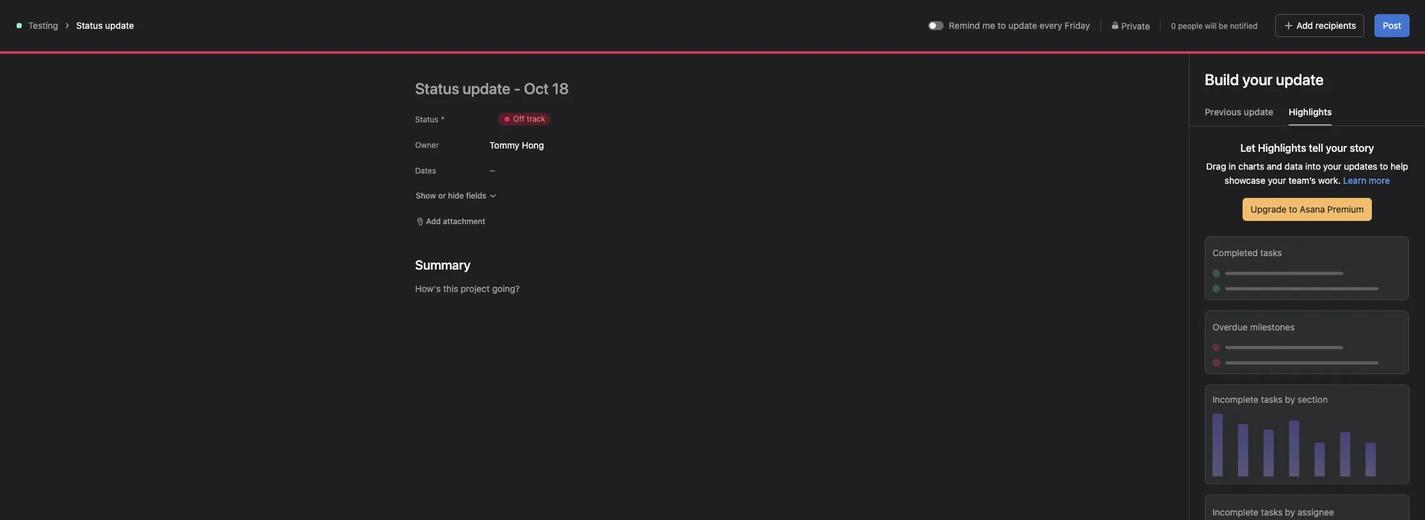 Task type: vqa. For each thing, say whether or not it's contained in the screenshot.
the bottom Off track
yes



Task type: locate. For each thing, give the bounding box(es) containing it.
highlights down at risk
[[1259, 142, 1307, 154]]

drag
[[1207, 161, 1227, 172]]

recipients
[[1316, 20, 1357, 31]]

0 horizontal spatial hong
[[522, 139, 544, 150]]

0 people will be notified
[[1172, 21, 1258, 30]]

upgrade button
[[1341, 6, 1384, 24]]

track up tommy hong
[[527, 114, 545, 124]]

tommy hong
[[490, 139, 544, 150]]

off track up your story
[[1331, 125, 1368, 136]]

upgrade for upgrade to asana premium
[[1251, 204, 1287, 215]]

2 horizontal spatial update
[[1244, 106, 1274, 117]]

th button
[[1301, 45, 1319, 63]]

off track up tommy hong
[[513, 114, 545, 124]]

1 horizontal spatial upgrade
[[1346, 10, 1378, 20]]

off inside popup button
[[513, 114, 525, 124]]

0 vertical spatial upgrade
[[1346, 10, 1378, 20]]

hong down off track popup button
[[522, 139, 544, 150]]

Title of update text field
[[415, 74, 800, 102]]

—
[[490, 167, 495, 174]]

add recipients
[[1297, 20, 1357, 31]]

update left every
[[1009, 20, 1038, 31]]

at risk button
[[1254, 119, 1307, 142]]

testing
[[28, 20, 58, 31]]

1 vertical spatial hong
[[1235, 293, 1258, 304]]

at risk
[[1273, 125, 1299, 136]]

track inside popup button
[[527, 114, 545, 124]]

1 vertical spatial add
[[426, 216, 441, 226]]

testing link
[[28, 20, 58, 31]]

people
[[1179, 21, 1203, 30]]

private
[[1122, 20, 1151, 31]]

1 vertical spatial tommy
[[1202, 293, 1233, 304]]

update
[[105, 20, 134, 31], [1009, 20, 1038, 31], [1244, 106, 1274, 117]]

1 vertical spatial off
[[1331, 125, 1344, 136]]

hong down project created
[[1235, 293, 1258, 304]]

1 horizontal spatial track
[[1220, 125, 1241, 136]]

th left manage members icon on the top of page
[[1305, 49, 1315, 59]]

status update
[[76, 20, 134, 31]]

add inside "dropdown button"
[[426, 216, 441, 226]]

upgrade down showcase
[[1251, 204, 1287, 215]]

0 horizontal spatial to
[[998, 20, 1006, 31]]

0 vertical spatial to
[[998, 20, 1006, 31]]

2 vertical spatial to
[[1290, 204, 1298, 215]]

0 horizontal spatial off track
[[513, 114, 545, 124]]

status
[[76, 20, 103, 31], [415, 115, 439, 124]]

0 vertical spatial off
[[513, 114, 525, 124]]

add down show
[[426, 216, 441, 226]]

to
[[998, 20, 1006, 31], [1381, 161, 1389, 172], [1290, 204, 1298, 215]]

1 horizontal spatial off track
[[1331, 125, 1368, 136]]

tell
[[1310, 142, 1324, 154]]

th
[[1305, 49, 1315, 59], [1205, 243, 1215, 253]]

0 vertical spatial off track
[[513, 114, 545, 124]]

hide
[[448, 191, 464, 200]]

1 horizontal spatial off
[[1331, 125, 1344, 136]]

0 horizontal spatial track
[[527, 114, 545, 124]]

None text field
[[54, 37, 102, 60]]

1 vertical spatial highlights
[[1259, 142, 1307, 154]]

you joined button
[[1202, 209, 1251, 222]]

learn more link
[[1344, 175, 1391, 186]]

1 vertical spatial off track
[[1331, 125, 1368, 136]]

track right on
[[1220, 125, 1241, 136]]

1 vertical spatial to
[[1381, 161, 1389, 172]]

add up th button
[[1297, 20, 1314, 31]]

work.
[[1319, 175, 1341, 186]]

0 horizontal spatial off
[[513, 114, 525, 124]]

update inside tab list
[[1244, 106, 1274, 117]]

project created tommy hong apr 6
[[1202, 277, 1283, 304]]

1 horizontal spatial add
[[1297, 20, 1314, 31]]

1 vertical spatial status
[[415, 115, 439, 124]]

status left *
[[415, 115, 439, 124]]

hong
[[522, 139, 544, 150], [1235, 293, 1258, 304]]

upgrade to asana premium button
[[1243, 198, 1373, 221]]

track
[[527, 114, 545, 124], [1220, 125, 1241, 136], [1347, 125, 1368, 136]]

status *
[[415, 115, 445, 124]]

your up work.
[[1324, 161, 1342, 172]]

add attachment button
[[410, 213, 491, 231]]

*
[[441, 115, 445, 124]]

tab list containing previous update
[[1190, 105, 1426, 126]]

1 horizontal spatial tommy
[[1202, 293, 1233, 304]]

you joined
[[1202, 209, 1251, 221]]

1 vertical spatial your
[[1269, 175, 1287, 186]]

on track button
[[1187, 119, 1249, 142]]

0 vertical spatial hong
[[522, 139, 544, 150]]

tommy
[[490, 139, 520, 150], [1202, 293, 1233, 304]]

0 vertical spatial add
[[1297, 20, 1314, 31]]

your update
[[1243, 70, 1324, 88]]

you
[[1202, 209, 1220, 221]]

previous
[[1205, 106, 1242, 117]]

to up 'more'
[[1381, 161, 1389, 172]]

tommy down project created
[[1202, 293, 1233, 304]]

1 horizontal spatial th
[[1305, 49, 1315, 59]]

showcase
[[1225, 175, 1266, 186]]

Project description title text field
[[338, 109, 458, 136]]

remind
[[949, 20, 981, 31]]

your
[[1324, 161, 1342, 172], [1269, 175, 1287, 186]]

1 horizontal spatial update
[[1009, 20, 1038, 31]]

update up add to starred image
[[105, 20, 134, 31]]

build your update
[[1205, 70, 1324, 88]]

off track inside popup button
[[513, 114, 545, 124]]

add for add attachment
[[426, 216, 441, 226]]

remind me to update every friday switch
[[929, 21, 944, 30]]

0 horizontal spatial add
[[426, 216, 441, 226]]

0
[[1172, 21, 1177, 30]]

0 vertical spatial th
[[1305, 49, 1315, 59]]

off up your story
[[1331, 125, 1344, 136]]

add recipients button
[[1276, 14, 1365, 37]]

0 horizontal spatial tommy
[[490, 139, 520, 150]]

0 horizontal spatial update
[[105, 20, 134, 31]]

0 vertical spatial your
[[1324, 161, 1342, 172]]

1 horizontal spatial hong
[[1235, 293, 1258, 304]]

off
[[513, 114, 525, 124], [1331, 125, 1344, 136]]

2 horizontal spatial to
[[1381, 161, 1389, 172]]

0 vertical spatial status
[[76, 20, 103, 31]]

joined
[[1223, 209, 1251, 221]]

0 horizontal spatial upgrade
[[1251, 204, 1287, 215]]

your down and
[[1269, 175, 1287, 186]]

1 vertical spatial th
[[1205, 243, 1215, 253]]

add inside button
[[1297, 20, 1314, 31]]

to right me
[[998, 20, 1006, 31]]

1 horizontal spatial to
[[1290, 204, 1298, 215]]

update up at
[[1244, 106, 1274, 117]]

th down you on the right of page
[[1205, 243, 1215, 253]]

notified
[[1231, 21, 1258, 30]]

tab list
[[1190, 105, 1426, 126]]

premium
[[1328, 204, 1365, 215]]

to left asana
[[1290, 204, 1298, 215]]

highlights up "risk"
[[1289, 106, 1333, 117]]

every
[[1040, 20, 1063, 31]]

post
[[1384, 20, 1402, 31]]

1 horizontal spatial your
[[1324, 161, 1342, 172]]

show or hide fields
[[416, 191, 487, 200]]

1 horizontal spatial status
[[415, 115, 439, 124]]

0 horizontal spatial status
[[76, 20, 103, 31]]

risk
[[1284, 125, 1299, 136]]

off up tommy hong
[[513, 114, 525, 124]]

show or hide fields button
[[410, 187, 503, 205]]

track for off track button at the right top of the page
[[1347, 125, 1368, 136]]

6
[[1278, 294, 1283, 304]]

charts
[[1239, 161, 1265, 172]]

remind me to update every friday
[[949, 20, 1091, 31]]

the status?
[[1231, 95, 1294, 110]]

2 horizontal spatial track
[[1347, 125, 1368, 136]]

upgrade
[[1346, 10, 1378, 20], [1251, 204, 1287, 215]]

fields
[[466, 191, 487, 200]]

tommy inside project created tommy hong apr 6
[[1202, 293, 1233, 304]]

upgrade left the post
[[1346, 10, 1378, 20]]

highlights
[[1289, 106, 1333, 117], [1259, 142, 1307, 154]]

status right testing
[[76, 20, 103, 31]]

track up your story
[[1347, 125, 1368, 136]]

0 vertical spatial tommy
[[490, 139, 520, 150]]

1 vertical spatial upgrade
[[1251, 204, 1287, 215]]

tommy up —
[[490, 139, 520, 150]]

0 horizontal spatial your
[[1269, 175, 1287, 186]]

off track
[[513, 114, 545, 124], [1331, 125, 1368, 136]]

friday
[[1065, 20, 1091, 31]]

previous update
[[1205, 106, 1274, 117]]

off track button
[[1312, 119, 1376, 142]]

add
[[1297, 20, 1314, 31], [426, 216, 441, 226]]

or
[[438, 191, 446, 200]]

be
[[1219, 21, 1229, 30]]

0 vertical spatial highlights
[[1289, 106, 1333, 117]]



Task type: describe. For each thing, give the bounding box(es) containing it.
attachment
[[443, 216, 486, 226]]

dates
[[415, 166, 436, 176]]

Section title text field
[[415, 256, 471, 274]]

asana
[[1300, 204, 1326, 215]]

updates
[[1345, 161, 1378, 172]]

learn more
[[1344, 175, 1391, 186]]

list image
[[23, 47, 38, 62]]

learn
[[1344, 175, 1367, 186]]

team's
[[1289, 175, 1317, 186]]

add for add recipients
[[1297, 20, 1314, 31]]

update for previous update
[[1244, 106, 1274, 117]]

owner
[[415, 140, 439, 150]]

and
[[1267, 161, 1283, 172]]

apr
[[1263, 294, 1276, 304]]

track for on track button
[[1220, 125, 1241, 136]]

tommy hong link
[[1202, 293, 1258, 304]]

build
[[1205, 70, 1240, 88]]

status for status *
[[415, 115, 439, 124]]

at
[[1273, 125, 1282, 136]]

add to starred image
[[127, 43, 137, 53]]

on track
[[1205, 125, 1241, 136]]

upgrade to asana premium
[[1251, 204, 1365, 215]]

more
[[1370, 175, 1391, 186]]

what's
[[1187, 95, 1228, 110]]

will
[[1206, 21, 1217, 30]]

off track inside button
[[1331, 125, 1368, 136]]

hong inside project created tommy hong apr 6
[[1235, 293, 1258, 304]]

update for status update
[[105, 20, 134, 31]]

me
[[983, 20, 996, 31]]

let highlights tell your story
[[1241, 142, 1375, 154]]

upgrade for upgrade
[[1346, 10, 1378, 20]]

project created
[[1202, 277, 1275, 289]]

post button
[[1375, 14, 1410, 37]]

help
[[1391, 161, 1409, 172]]

0 horizontal spatial th
[[1205, 243, 1215, 253]]

status for status update
[[76, 20, 103, 31]]

drag in charts and data into your updates to help showcase your team's work.
[[1207, 161, 1409, 186]]

data
[[1285, 161, 1304, 172]]

to inside button
[[1290, 204, 1298, 215]]

into
[[1306, 161, 1322, 172]]

in
[[1229, 161, 1237, 172]]

what's the status?
[[1187, 95, 1294, 110]]

off track button
[[490, 108, 559, 131]]

th inside button
[[1305, 49, 1315, 59]]

show
[[416, 191, 436, 200]]

highlights inside tab list
[[1289, 106, 1333, 117]]

project roles
[[346, 261, 418, 275]]

let
[[1241, 142, 1256, 154]]

your story
[[1327, 142, 1375, 154]]

manage members image
[[1327, 51, 1334, 58]]

off inside button
[[1331, 125, 1344, 136]]

on
[[1205, 125, 1217, 136]]

add attachment
[[426, 216, 486, 226]]

to inside drag in charts and data into your updates to help showcase your team's work.
[[1381, 161, 1389, 172]]



